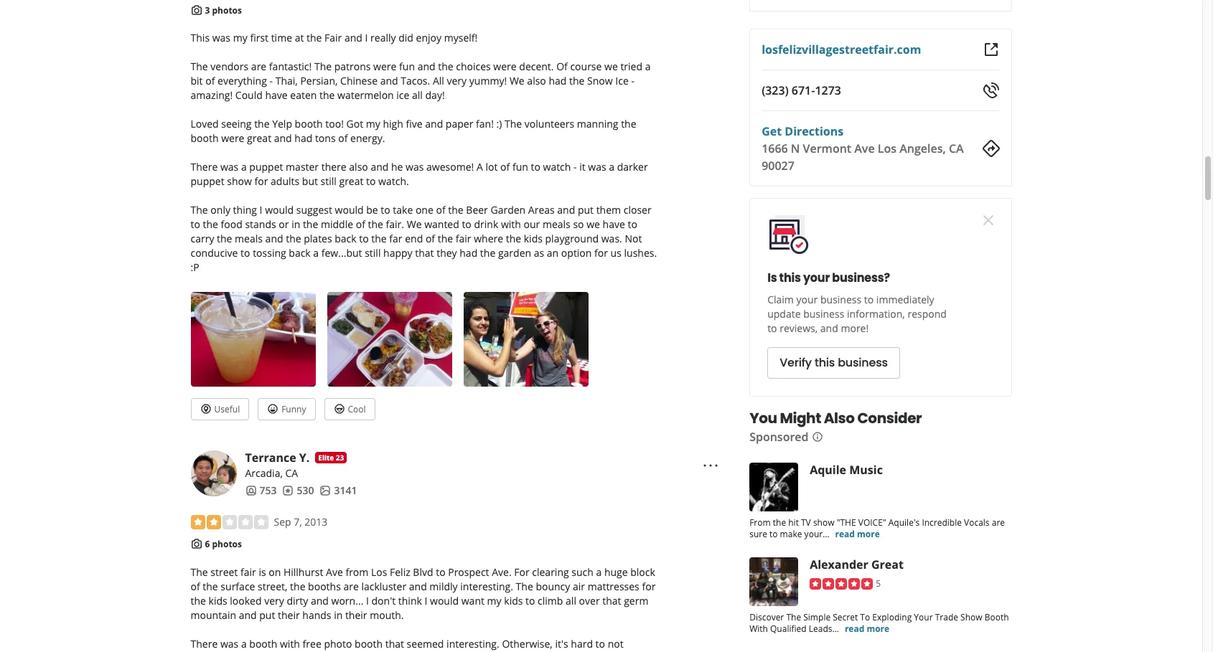 Task type: describe. For each thing, give the bounding box(es) containing it.
your…
[[805, 529, 830, 541]]

cool
[[348, 404, 366, 416]]

booth down looked
[[249, 638, 278, 651]]

16 camera v2 image
[[191, 539, 202, 550]]

want
[[462, 595, 485, 608]]

only
[[211, 204, 231, 217]]

the down otherwise,
[[505, 652, 521, 653]]

photos for 3 photos
[[212, 4, 242, 17]]

5 star rating image
[[810, 580, 874, 591]]

for inside 'the street fair is on hillhurst ave from los feliz blvd to prospect ave. for clearing such a huge block of the surface street, the booths are lackluster and mildly interesting. the bouncy air mattresses for the kids looked very dirty and worn... i don't think i would want my kids to climb all over that germ mountain and put their hands in their mouth.'
[[642, 580, 656, 594]]

3141
[[334, 484, 357, 498]]

of inside 'the street fair is on hillhurst ave from los feliz blvd to prospect ave. for clearing such a huge block of the surface street, the booths are lackluster and mildly interesting. the bouncy air mattresses for the kids looked very dirty and worn... i don't think i would want my kids to climb all over that germ mountain and put their hands in their mouth.'
[[191, 580, 200, 594]]

the down persian,
[[320, 89, 335, 102]]

1 horizontal spatial would
[[335, 204, 364, 217]]

ca inside get directions 1666 n vermont ave los angeles, ca 90027
[[950, 141, 964, 157]]

read more for "the
[[836, 529, 881, 541]]

was for master
[[220, 161, 239, 174]]

to up carry
[[191, 218, 200, 232]]

sponsored
[[750, 430, 809, 445]]

far
[[390, 232, 403, 246]]

compare
[[191, 652, 232, 653]]

(323)
[[762, 83, 789, 98]]

6 photos link
[[205, 539, 242, 551]]

and right the five
[[425, 117, 443, 131]]

for inside there was a puppet master there also and he was awesome! a lot of fun to watch - it was a darker puppet show for adults but still great to watch.
[[255, 175, 268, 189]]

friends element
[[245, 484, 277, 499]]

the up the garden
[[506, 232, 522, 246]]

16 camera v2 image
[[191, 4, 202, 16]]

read more link for "the
[[836, 529, 881, 541]]

was right it
[[589, 161, 607, 174]]

had inside the vendors are fantastic! the patrons were fun and the choices were decent. of course we tried a bit of everything - thai, persian, chinese and tacos. all very yummy! we also had the snow ice - amazing! could have eaten the watermelon ice all day!
[[549, 74, 567, 88]]

could
[[235, 89, 263, 102]]

i inside the only thing i would suggest would be to take one of the beer garden areas and put them closer to the food stands or in the middle of the fair. we wanted to drink with our meals so we have to carry the meals and the plates back to the far end of the fair where the kids playground was. not conducive to tossing back a few...but still happy that they had the garden as an option for us lushes. :p
[[260, 204, 263, 217]]

6
[[205, 539, 210, 551]]

in inside 'the street fair is on hillhurst ave from los feliz blvd to prospect ave. for clearing such a huge block of the surface street, the booths are lackluster and mildly interesting. the bouncy air mattresses for the kids looked very dirty and worn... i don't think i would want my kids to climb all over that germ mountain and put their hands in their mouth.'
[[334, 609, 343, 623]]

of right the end
[[426, 232, 435, 246]]

ave inside get directions 1666 n vermont ave los angeles, ca 90027
[[855, 141, 875, 157]]

respond
[[908, 307, 947, 321]]

terrance y.
[[245, 451, 310, 466]]

business inside button
[[838, 355, 889, 372]]

that inside the only thing i would suggest would be to take one of the beer garden areas and put them closer to the food stands or in the middle of the fair. we wanted to drink with our meals so we have to carry the meals and the plates back to the far end of the fair where the kids playground was. not conducive to tossing back a few...but still happy that they had the garden as an option for us lushes. :p
[[415, 247, 434, 260]]

claim
[[768, 293, 794, 307]]

to up market,
[[596, 638, 606, 651]]

are inside the vendors are fantastic! the patrons were fun and the choices were decent. of course we tried a bit of everything - thai, persian, chinese and tacos. all very yummy! we also had the snow ice - amazing! could have eaten the watermelon ice all day!
[[251, 60, 267, 74]]

many
[[280, 652, 307, 653]]

cleaner
[[408, 652, 443, 653]]

otherwise,
[[502, 638, 553, 651]]

0 vertical spatial business
[[821, 293, 862, 307]]

1 vertical spatial back
[[289, 247, 311, 260]]

five
[[406, 117, 423, 131]]

16 info v2 image
[[812, 432, 824, 444]]

thing
[[233, 204, 257, 217]]

with
[[750, 624, 769, 636]]

i left the really
[[365, 31, 368, 45]]

0 horizontal spatial puppet
[[191, 175, 225, 189]]

the down food
[[217, 232, 232, 246]]

dirty
[[287, 595, 308, 608]]

671-
[[792, 83, 816, 98]]

adults
[[271, 175, 300, 189]]

are inside 'the street fair is on hillhurst ave from los feliz blvd to prospect ave. for clearing such a huge block of the surface street, the booths are lackluster and mildly interesting. the bouncy air mattresses for the kids looked very dirty and worn... i don't think i would want my kids to climb all over that germ mountain and put their hands in their mouth.'
[[344, 580, 359, 594]]

conducive
[[191, 247, 238, 260]]

elite 23 link
[[316, 453, 347, 464]]

16 photos v2 image
[[320, 486, 331, 497]]

thai,
[[276, 74, 298, 88]]

a left darker
[[609, 161, 615, 174]]

- inside there was a puppet master there also and he was awesome! a lot of fun to watch - it was a darker puppet show for adults but still great to watch.
[[574, 161, 577, 174]]

of right "middle"
[[356, 218, 366, 232]]

happy
[[384, 247, 413, 260]]

tossing
[[253, 247, 286, 260]]

very inside the vendors are fantastic! the patrons were fun and the choices were decent. of course we tried a bit of everything - thai, persian, chinese and tacos. all very yummy! we also had the snow ice - amazing! could have eaten the watermelon ice all day!
[[447, 74, 467, 88]]

0 vertical spatial your
[[804, 270, 830, 287]]

a inside 'the street fair is on hillhurst ave from los feliz blvd to prospect ave. for clearing such a huge block of the surface street, the booths are lackluster and mildly interesting. the bouncy air mattresses for the kids looked very dirty and worn... i don't think i would want my kids to climb all over that germ mountain and put their hands in their mouth.'
[[597, 566, 602, 579]]

so inside there was a booth with free photo booth that seemed interesting. otherwise, it's hard to not compare this to so many of the bigger, newer, cleaner fairs around the city (626 night market, o
[[267, 652, 278, 653]]

also inside the vendors are fantastic! the patrons were fun and the choices were decent. of course we tried a bit of everything - thai, persian, chinese and tacos. all very yummy! we also had the snow ice - amazing! could have eaten the watermelon ice all day!
[[527, 74, 547, 88]]

booth
[[985, 612, 1010, 624]]

the down 'for'
[[516, 580, 534, 594]]

the inside the loved seeing the yelp booth too! got my high five and paper fan! :) the volunteers manning the booth were great and had tons of energy.
[[505, 117, 522, 131]]

1 vertical spatial business
[[804, 307, 845, 321]]

1 their from the left
[[278, 609, 300, 623]]

of up the wanted
[[436, 204, 446, 217]]

the up dirty at the left of the page
[[290, 580, 306, 594]]

:)
[[497, 117, 502, 131]]

and up tacos.
[[418, 60, 436, 74]]

0 horizontal spatial would
[[265, 204, 294, 217]]

snow
[[588, 74, 613, 88]]

the left far
[[372, 232, 387, 246]]

newer,
[[374, 652, 406, 653]]

to left the many on the bottom left of page
[[255, 652, 264, 653]]

secret
[[833, 612, 859, 624]]

hard
[[571, 638, 593, 651]]

the left yelp at the left top of the page
[[254, 117, 270, 131]]

the left the street
[[191, 566, 208, 579]]

don't
[[372, 595, 396, 608]]

yummy!
[[470, 74, 507, 88]]

the down photo
[[321, 652, 337, 653]]

booth up tons
[[295, 117, 323, 131]]

and down yelp at the left top of the page
[[274, 132, 292, 145]]

the right manning
[[621, 117, 637, 131]]

2 horizontal spatial -
[[632, 74, 635, 88]]

530
[[297, 484, 314, 498]]

0 horizontal spatial meals
[[235, 232, 263, 246]]

to right be
[[381, 204, 391, 217]]

fan!
[[476, 117, 494, 131]]

a up thing
[[241, 161, 247, 174]]

you might also consider
[[750, 409, 923, 429]]

terrance
[[245, 451, 296, 466]]

a inside the only thing i would suggest would be to take one of the beer garden areas and put them closer to the food stands or in the middle of the fair. we wanted to drink with our meals so we have to carry the meals and the plates back to the far end of the fair where the kids playground was. not conducive to tossing back a few...but still happy that they had the garden as an option for us lushes. :p
[[313, 247, 319, 260]]

get
[[762, 124, 782, 139]]

1 vertical spatial your
[[797, 293, 818, 307]]

show inside there was a puppet master there also and he was awesome! a lot of fun to watch - it was a darker puppet show for adults but still great to watch.
[[227, 175, 252, 189]]

alexander great
[[810, 557, 904, 573]]

the up bit
[[191, 60, 208, 74]]

to up mildly
[[436, 566, 446, 579]]

i left don't
[[366, 595, 369, 608]]

booth down loved
[[191, 132, 219, 145]]

so inside the only thing i would suggest would be to take one of the beer garden areas and put them closer to the food stands or in the middle of the fair. we wanted to drink with our meals so we have to carry the meals and the plates back to the far end of the fair where the kids playground was. not conducive to tossing back a few...but still happy that they had the garden as an option for us lushes. :p
[[574, 218, 584, 232]]

prospect
[[448, 566, 490, 579]]

the up carry
[[203, 218, 218, 232]]

bouncy
[[536, 580, 571, 594]]

the down the street
[[203, 580, 218, 594]]

ca inside elite 23 arcadia, ca
[[286, 467, 298, 481]]

(626
[[542, 652, 562, 653]]

of inside there was a puppet master there also and he was awesome! a lot of fun to watch - it was a darker puppet show for adults but still great to watch.
[[501, 161, 510, 174]]

have inside the vendors are fantastic! the patrons were fun and the choices were decent. of course we tried a bit of everything - thai, persian, chinese and tacos. all very yummy! we also had the snow ice - amazing! could have eaten the watermelon ice all day!
[[265, 89, 288, 102]]

ice
[[397, 89, 410, 102]]

this was my first time at the fair and i really did enjoy myself!
[[191, 31, 478, 45]]

voice"
[[859, 517, 887, 529]]

the only thing i would suggest would be to take one of the beer garden areas and put them closer to the food stands or in the middle of the fair. we wanted to drink with our meals so we have to carry the meals and the plates back to the far end of the fair where the kids playground was. not conducive to tossing back a few...but still happy that they had the garden as an option for us lushes. :p
[[191, 204, 657, 275]]

interesting. inside there was a booth with free photo booth that seemed interesting. otherwise, it's hard to not compare this to so many of the bigger, newer, cleaner fairs around the city (626 night market, o
[[447, 638, 500, 651]]

the up they
[[438, 232, 453, 246]]

were inside the loved seeing the yelp booth too! got my high five and paper fan! :) the volunteers manning the booth were great and had tons of energy.
[[221, 132, 245, 145]]

mattresses
[[588, 580, 640, 594]]

that inside 'the street fair is on hillhurst ave from los feliz blvd to prospect ave. for clearing such a huge block of the surface street, the booths are lackluster and mildly interesting. the bouncy air mattresses for the kids looked very dirty and worn... i don't think i would want my kids to climb all over that germ mountain and put their hands in their mouth.'
[[603, 595, 622, 608]]

interesting. inside 'the street fair is on hillhurst ave from los feliz blvd to prospect ave. for clearing such a huge block of the surface street, the booths are lackluster and mildly interesting. the bouncy air mattresses for the kids looked very dirty and worn... i don't think i would want my kids to climb all over that germ mountain and put their hands in their mouth.'
[[461, 580, 514, 594]]

around
[[468, 652, 503, 653]]

beer
[[466, 204, 488, 217]]

put inside 'the street fair is on hillhurst ave from los feliz blvd to prospect ave. for clearing such a huge block of the surface street, the booths are lackluster and mildly interesting. the bouncy air mattresses for the kids looked very dirty and worn... i don't think i would want my kids to climb all over that germ mountain and put their hands in their mouth.'
[[259, 609, 275, 623]]

but
[[302, 175, 318, 189]]

volunteers
[[525, 117, 575, 131]]

there for there was a puppet master there also and he was awesome! a lot of fun to watch - it was a darker puppet show for adults but still great to watch.
[[191, 161, 218, 174]]

watch
[[543, 161, 571, 174]]

the down suggest
[[303, 218, 318, 232]]

to left watch
[[531, 161, 541, 174]]

and up hands
[[311, 595, 329, 608]]

immediately
[[877, 293, 935, 307]]

there
[[322, 161, 347, 174]]

24 directions v2 image
[[983, 140, 1000, 157]]

not
[[625, 232, 642, 246]]

and up the ice
[[380, 74, 398, 88]]

5
[[876, 578, 881, 590]]

16 useful v2 image
[[200, 404, 212, 415]]

terrance y. link
[[245, 451, 310, 466]]

3 photos
[[205, 4, 242, 17]]

we inside the only thing i would suggest would be to take one of the beer garden areas and put them closer to the food stands or in the middle of the fair. we wanted to drink with our meals so we have to carry the meals and the plates back to the far end of the fair where the kids playground was. not conducive to tossing back a few...but still happy that they had the garden as an option for us lushes. :p
[[407, 218, 422, 232]]

funny
[[282, 404, 306, 416]]

the down course
[[570, 74, 585, 88]]

and inside is this your business? claim your business to immediately update business information, respond to reviews, and more!
[[821, 322, 839, 335]]

it
[[580, 161, 586, 174]]

the inside the discover the simple secret to exploding your trade show booth with qualified leads…
[[787, 612, 802, 624]]

it's
[[556, 638, 569, 651]]

fun inside there was a puppet master there also and he was awesome! a lot of fun to watch - it was a darker puppet show for adults but still great to watch.
[[513, 161, 529, 174]]

2 star rating image
[[191, 516, 268, 530]]

more!
[[841, 322, 869, 335]]

to left tossing
[[241, 247, 250, 260]]

to up few...but
[[359, 232, 369, 246]]

or
[[279, 218, 289, 232]]

2013
[[305, 516, 328, 530]]

kids inside the only thing i would suggest would be to take one of the beer garden areas and put them closer to the food stands or in the middle of the fair. we wanted to drink with our meals so we have to carry the meals and the plates back to the far end of the fair where the kids playground was. not conducive to tossing back a few...but still happy that they had the garden as an option for us lushes. :p
[[524, 232, 543, 246]]

2 horizontal spatial were
[[494, 60, 517, 74]]

there for there was a booth with free photo booth that seemed interesting. otherwise, it's hard to not compare this to so many of the bigger, newer, cleaner fairs around the city (626 night market, o
[[191, 638, 218, 651]]

to up information,
[[865, 293, 874, 307]]

bigger,
[[339, 652, 371, 653]]

and up tossing
[[266, 232, 283, 246]]

verify this business
[[780, 355, 889, 372]]

too!
[[326, 117, 344, 131]]

0 vertical spatial meals
[[543, 218, 571, 232]]

high
[[383, 117, 404, 131]]

booth up 'bigger,'
[[355, 638, 383, 651]]

all inside the vendors are fantastic! the patrons were fun and the choices were decent. of course we tried a bit of everything - thai, persian, chinese and tacos. all very yummy! we also had the snow ice - amazing! could have eaten the watermelon ice all day!
[[412, 89, 423, 102]]

take
[[393, 204, 413, 217]]

for inside the only thing i would suggest would be to take one of the beer garden areas and put them closer to the food stands or in the middle of the fair. we wanted to drink with our meals so we have to carry the meals and the plates back to the far end of the fair where the kids playground was. not conducive to tossing back a few...but still happy that they had the garden as an option for us lushes. :p
[[595, 247, 608, 260]]

looked
[[230, 595, 262, 608]]

all inside 'the street fair is on hillhurst ave from los feliz blvd to prospect ave. for clearing such a huge block of the surface street, the booths are lackluster and mildly interesting. the bouncy air mattresses for the kids looked very dirty and worn... i don't think i would want my kids to climb all over that germ mountain and put their hands in their mouth.'
[[566, 595, 577, 608]]

and down looked
[[239, 609, 257, 623]]

have inside the only thing i would suggest would be to take one of the beer garden areas and put them closer to the food stands or in the middle of the fair. we wanted to drink with our meals so we have to carry the meals and the plates back to the far end of the fair where the kids playground was. not conducive to tossing back a few...but still happy that they had the garden as an option for us lushes. :p
[[603, 218, 626, 232]]

with inside there was a booth with free photo booth that seemed interesting. otherwise, it's hard to not compare this to so many of the bigger, newer, cleaner fairs around the city (626 night market, o
[[280, 638, 300, 651]]

0 horizontal spatial kids
[[209, 595, 227, 608]]

show inside from the hit tv show "the voice" aquile's incredible vocals are sure to make your…
[[814, 517, 835, 529]]

0 horizontal spatial -
[[270, 74, 273, 88]]

more for "the
[[858, 529, 881, 541]]

a
[[477, 161, 483, 174]]

get directions 1666 n vermont ave los angeles, ca 90027
[[762, 124, 964, 174]]

great inside there was a puppet master there also and he was awesome! a lot of fun to watch - it was a darker puppet show for adults but still great to watch.
[[339, 175, 364, 189]]

and right the fair at the top of the page
[[345, 31, 363, 45]]

show
[[961, 612, 983, 624]]

this for business
[[815, 355, 836, 372]]

sep 7, 2013
[[274, 516, 328, 530]]

still inside the only thing i would suggest would be to take one of the beer garden areas and put them closer to the food stands or in the middle of the fair. we wanted to drink with our meals so we have to carry the meals and the plates back to the far end of the fair where the kids playground was. not conducive to tossing back a few...but still happy that they had the garden as an option for us lushes. :p
[[365, 247, 381, 260]]

did
[[399, 31, 414, 45]]

the down be
[[368, 218, 384, 232]]

trade
[[936, 612, 959, 624]]

reviews element
[[283, 484, 314, 499]]

consider
[[858, 409, 923, 429]]

sep
[[274, 516, 291, 530]]

0 vertical spatial puppet
[[249, 161, 283, 174]]

decent.
[[520, 60, 554, 74]]

manning
[[577, 117, 619, 131]]

photos element
[[320, 484, 357, 499]]

the inside from the hit tv show "the voice" aquile's incredible vocals are sure to make your…
[[773, 517, 787, 529]]

persian,
[[301, 74, 338, 88]]

this inside there was a booth with free photo booth that seemed interesting. otherwise, it's hard to not compare this to so many of the bigger, newer, cleaner fairs around the city (626 night market, o
[[235, 652, 252, 653]]

block
[[631, 566, 656, 579]]

the up persian,
[[315, 60, 332, 74]]

the down or
[[286, 232, 301, 246]]



Task type: locate. For each thing, give the bounding box(es) containing it.
end
[[405, 232, 423, 246]]

meals down stands
[[235, 232, 263, 246]]

0 horizontal spatial great
[[247, 132, 272, 145]]

1 vertical spatial we
[[587, 218, 600, 232]]

have up the was.
[[603, 218, 626, 232]]

1 horizontal spatial puppet
[[249, 161, 283, 174]]

the up all on the left
[[438, 60, 454, 74]]

2 horizontal spatial my
[[487, 595, 502, 608]]

fun inside the vendors are fantastic! the patrons were fun and the choices were decent. of course we tried a bit of everything - thai, persian, chinese and tacos. all very yummy! we also had the snow ice - amazing! could have eaten the watermelon ice all day!
[[399, 60, 415, 74]]

1 vertical spatial fair
[[241, 566, 256, 579]]

had left tons
[[295, 132, 313, 145]]

0 horizontal spatial my
[[233, 31, 248, 45]]

0 horizontal spatial show
[[227, 175, 252, 189]]

climb
[[538, 595, 563, 608]]

blvd
[[413, 566, 434, 579]]

free
[[303, 638, 322, 651]]

still left happy
[[365, 247, 381, 260]]

0 horizontal spatial we
[[407, 218, 422, 232]]

1 vertical spatial that
[[603, 595, 622, 608]]

read right the leads…
[[845, 624, 865, 636]]

and inside there was a puppet master there also and he was awesome! a lot of fun to watch - it was a darker puppet show for adults but still great to watch.
[[371, 161, 389, 174]]

have
[[265, 89, 288, 102], [603, 218, 626, 232]]

my left first
[[233, 31, 248, 45]]

0 vertical spatial more
[[858, 529, 881, 541]]

2 horizontal spatial for
[[642, 580, 656, 594]]

photos for 6 photos
[[212, 539, 242, 551]]

this inside verify this business button
[[815, 355, 836, 372]]

update
[[768, 307, 801, 321]]

photos right the 6
[[212, 539, 242, 551]]

hillhurst
[[284, 566, 324, 579]]

mouth.
[[370, 609, 404, 623]]

2 horizontal spatial are
[[993, 517, 1006, 529]]

to down update on the right
[[768, 322, 778, 335]]

0 vertical spatial ca
[[950, 141, 964, 157]]

elite 23 arcadia, ca
[[245, 453, 344, 481]]

0 horizontal spatial are
[[251, 60, 267, 74]]

2 vertical spatial this
[[235, 652, 252, 653]]

0 horizontal spatial in
[[292, 218, 300, 232]]

useful
[[214, 404, 240, 416]]

1 horizontal spatial for
[[595, 247, 608, 260]]

2 vertical spatial are
[[344, 580, 359, 594]]

fair inside 'the street fair is on hillhurst ave from los feliz blvd to prospect ave. for clearing such a huge block of the surface street, the booths are lackluster and mildly interesting. the bouncy air mattresses for the kids looked very dirty and worn... i don't think i would want my kids to climb all over that germ mountain and put their hands in their mouth.'
[[241, 566, 256, 579]]

your
[[804, 270, 830, 287], [797, 293, 818, 307]]

mildly
[[430, 580, 458, 594]]

menu image
[[703, 458, 720, 475]]

ave inside 'the street fair is on hillhurst ave from los feliz blvd to prospect ave. for clearing such a huge block of the surface street, the booths are lackluster and mildly interesting. the bouncy air mattresses for the kids looked very dirty and worn... i don't think i would want my kids to climb all over that germ mountain and put their hands in their mouth.'
[[326, 566, 343, 579]]

to left watch.
[[366, 175, 376, 189]]

was down seeing
[[220, 161, 239, 174]]

be
[[367, 204, 378, 217]]

music
[[850, 463, 883, 478]]

1 vertical spatial are
[[993, 517, 1006, 529]]

there was a booth with free photo booth that seemed interesting. otherwise, it's hard to not compare this to so many of the bigger, newer, cleaner fairs around the city (626 night market, o
[[191, 638, 645, 653]]

more for exploding
[[867, 624, 890, 636]]

a right such
[[597, 566, 602, 579]]

ca up the 16 review v2 image
[[286, 467, 298, 481]]

and down "blvd"
[[409, 580, 427, 594]]

0 vertical spatial for
[[255, 175, 268, 189]]

great inside the loved seeing the yelp booth too! got my high five and paper fan! :) the volunteers manning the booth were great and had tons of energy.
[[247, 132, 272, 145]]

16 review v2 image
[[283, 486, 294, 497]]

are inside from the hit tv show "the voice" aquile's incredible vocals are sure to make your…
[[993, 517, 1006, 529]]

read more right the leads…
[[845, 624, 890, 636]]

would up or
[[265, 204, 294, 217]]

7,
[[294, 516, 302, 530]]

ice
[[616, 74, 629, 88]]

0 horizontal spatial with
[[280, 638, 300, 651]]

2 photos from the top
[[212, 539, 242, 551]]

ave
[[855, 141, 875, 157], [326, 566, 343, 579]]

1 vertical spatial still
[[365, 247, 381, 260]]

0 horizontal spatial all
[[412, 89, 423, 102]]

fun up tacos.
[[399, 60, 415, 74]]

1 vertical spatial ca
[[286, 467, 298, 481]]

back up few...but
[[335, 232, 357, 246]]

ave up booths
[[326, 566, 343, 579]]

at
[[295, 31, 304, 45]]

1 vertical spatial show
[[814, 517, 835, 529]]

really
[[371, 31, 396, 45]]

hands
[[303, 609, 332, 623]]

of inside the vendors are fantastic! the patrons were fun and the choices were decent. of course we tried a bit of everything - thai, persian, chinese and tacos. all very yummy! we also had the snow ice - amazing! could have eaten the watermelon ice all day!
[[206, 74, 215, 88]]

of up mountain
[[191, 580, 200, 594]]

was
[[212, 31, 231, 45], [220, 161, 239, 174], [406, 161, 424, 174], [589, 161, 607, 174], [220, 638, 239, 651]]

this right compare on the bottom of page
[[235, 652, 252, 653]]

get directions link
[[762, 124, 844, 139]]

would
[[265, 204, 294, 217], [335, 204, 364, 217], [430, 595, 459, 608]]

3 photos link
[[205, 4, 242, 17]]

0 vertical spatial all
[[412, 89, 423, 102]]

24 external link v2 image
[[983, 41, 1000, 58]]

there inside there was a booth with free photo booth that seemed interesting. otherwise, it's hard to not compare this to so many of the bigger, newer, cleaner fairs around the city (626 night market, o
[[191, 638, 218, 651]]

seeing
[[221, 117, 252, 131]]

ca right angeles,
[[950, 141, 964, 157]]

we inside the vendors are fantastic! the patrons were fun and the choices were decent. of course we tried a bit of everything - thai, persian, chinese and tacos. all very yummy! we also had the snow ice - amazing! could have eaten the watermelon ice all day!
[[510, 74, 525, 88]]

photo of terrance y. image
[[191, 451, 237, 497]]

1 vertical spatial this
[[815, 355, 836, 372]]

2 vertical spatial had
[[460, 247, 478, 260]]

also inside there was a puppet master there also and he was awesome! a lot of fun to watch - it was a darker puppet show for adults but still great to watch.
[[349, 161, 368, 174]]

the down where
[[480, 247, 496, 260]]

16 friends v2 image
[[245, 486, 257, 497]]

2 there from the top
[[191, 638, 218, 651]]

fair inside the only thing i would suggest would be to take one of the beer garden areas and put them closer to the food stands or in the middle of the fair. we wanted to drink with our meals so we have to carry the meals and the plates back to the far end of the fair where the kids playground was. not conducive to tossing back a few...but still happy that they had the garden as an option for us lushes. :p
[[456, 232, 472, 246]]

for
[[255, 175, 268, 189], [595, 247, 608, 260], [642, 580, 656, 594]]

business down the "business?" on the top of the page
[[821, 293, 862, 307]]

we up ice
[[605, 60, 618, 74]]

so
[[574, 218, 584, 232], [267, 652, 278, 653]]

this for your
[[780, 270, 801, 287]]

garden
[[491, 204, 526, 217]]

0 vertical spatial so
[[574, 218, 584, 232]]

1666
[[762, 141, 788, 157]]

1 horizontal spatial this
[[780, 270, 801, 287]]

great
[[872, 557, 904, 573]]

would inside 'the street fair is on hillhurst ave from los feliz blvd to prospect ave. for clearing such a huge block of the surface street, the booths are lackluster and mildly interesting. the bouncy air mattresses for the kids looked very dirty and worn... i don't think i would want my kids to climb all over that germ mountain and put their hands in their mouth.'
[[430, 595, 459, 608]]

alexander great image
[[750, 558, 799, 607]]

a down looked
[[241, 638, 247, 651]]

read more link up alexander great link on the bottom of the page
[[836, 529, 881, 541]]

24 phone v2 image
[[983, 82, 1000, 99]]

0 vertical spatial ave
[[855, 141, 875, 157]]

0 vertical spatial we
[[605, 60, 618, 74]]

their down dirty at the left of the page
[[278, 609, 300, 623]]

ave right the vermont
[[855, 141, 875, 157]]

close image
[[980, 212, 997, 230]]

0 vertical spatial interesting.
[[461, 580, 514, 594]]

2 vertical spatial for
[[642, 580, 656, 594]]

that down mattresses
[[603, 595, 622, 608]]

read more for exploding
[[845, 624, 890, 636]]

my inside 'the street fair is on hillhurst ave from los feliz blvd to prospect ave. for clearing such a huge block of the surface street, the booths are lackluster and mildly interesting. the bouncy air mattresses for the kids looked very dirty and worn... i don't think i would want my kids to climb all over that germ mountain and put their hands in their mouth.'
[[487, 595, 502, 608]]

0 horizontal spatial put
[[259, 609, 275, 623]]

garden
[[498, 247, 532, 260]]

1 vertical spatial interesting.
[[447, 638, 500, 651]]

1 vertical spatial for
[[595, 247, 608, 260]]

of down too!
[[338, 132, 348, 145]]

tacos.
[[401, 74, 430, 88]]

information,
[[848, 307, 906, 321]]

had inside the loved seeing the yelp booth too! got my high five and paper fan! :) the volunteers manning the booth were great and had tons of energy.
[[295, 132, 313, 145]]

1 horizontal spatial we
[[605, 60, 618, 74]]

0 horizontal spatial so
[[267, 652, 278, 653]]

photos
[[212, 4, 242, 17], [212, 539, 242, 551]]

there up compare on the bottom of page
[[191, 638, 218, 651]]

read more link
[[836, 529, 881, 541], [845, 624, 890, 636]]

enjoy
[[416, 31, 442, 45]]

this inside is this your business? claim your business to immediately update business information, respond to reviews, and more!
[[780, 270, 801, 287]]

was inside there was a booth with free photo booth that seemed interesting. otherwise, it's hard to not compare this to so many of the bigger, newer, cleaner fairs around the city (626 night market, o
[[220, 638, 239, 651]]

there inside there was a puppet master there also and he was awesome! a lot of fun to watch - it was a darker puppet show for adults but still great to watch.
[[191, 161, 218, 174]]

0 vertical spatial photos
[[212, 4, 242, 17]]

0 horizontal spatial this
[[235, 652, 252, 653]]

1 horizontal spatial put
[[578, 204, 594, 217]]

such
[[572, 566, 594, 579]]

a inside there was a booth with free photo booth that seemed interesting. otherwise, it's hard to not compare this to so many of the bigger, newer, cleaner fairs around the city (626 night market, o
[[241, 638, 247, 651]]

1 vertical spatial los
[[371, 566, 387, 579]]

1 horizontal spatial fun
[[513, 161, 529, 174]]

1 horizontal spatial so
[[574, 218, 584, 232]]

we inside the vendors are fantastic! the patrons were fun and the choices were decent. of course we tried a bit of everything - thai, persian, chinese and tacos. all very yummy! we also had the snow ice - amazing! could have eaten the watermelon ice all day!
[[605, 60, 618, 74]]

middle
[[321, 218, 353, 232]]

0 horizontal spatial that
[[386, 638, 404, 651]]

fantastic!
[[269, 60, 312, 74]]

exploding
[[873, 612, 912, 624]]

feliz
[[390, 566, 411, 579]]

the up the wanted
[[448, 204, 464, 217]]

would up "middle"
[[335, 204, 364, 217]]

1 horizontal spatial back
[[335, 232, 357, 246]]

lackluster
[[362, 580, 407, 594]]

0 horizontal spatial were
[[221, 132, 245, 145]]

interesting. up want
[[461, 580, 514, 594]]

is
[[259, 566, 266, 579]]

street
[[211, 566, 238, 579]]

of down free
[[309, 652, 319, 653]]

meals down areas
[[543, 218, 571, 232]]

of inside there was a booth with free photo booth that seemed interesting. otherwise, it's hard to not compare this to so many of the bigger, newer, cleaner fairs around the city (626 night market, o
[[309, 652, 319, 653]]

aquile music link
[[810, 463, 883, 478]]

2 horizontal spatial kids
[[524, 232, 543, 246]]

option
[[562, 247, 592, 260]]

1 horizontal spatial also
[[527, 74, 547, 88]]

read for to
[[845, 624, 865, 636]]

aquile music image
[[750, 463, 799, 512]]

show
[[227, 175, 252, 189], [814, 517, 835, 529]]

the inside the only thing i would suggest would be to take one of the beer garden areas and put them closer to the food stands or in the middle of the fair. we wanted to drink with our meals so we have to carry the meals and the plates back to the far end of the fair where the kids playground was. not conducive to tossing back a few...but still happy that they had the garden as an option for us lushes. :p
[[191, 204, 208, 217]]

had down of
[[549, 74, 567, 88]]

my
[[233, 31, 248, 45], [366, 117, 381, 131], [487, 595, 502, 608]]

my up energy.
[[366, 117, 381, 131]]

was up compare on the bottom of page
[[220, 638, 239, 651]]

1 vertical spatial read more
[[845, 624, 890, 636]]

very inside 'the street fair is on hillhurst ave from los feliz blvd to prospect ave. for clearing such a huge block of the surface street, the booths are lackluster and mildly interesting. the bouncy air mattresses for the kids looked very dirty and worn... i don't think i would want my kids to climb all over that germ mountain and put their hands in their mouth.'
[[264, 595, 284, 608]]

1 horizontal spatial in
[[334, 609, 343, 623]]

2 horizontal spatial would
[[430, 595, 459, 608]]

the vendors are fantastic! the patrons were fun and the choices were decent. of course we tried a bit of everything - thai, persian, chinese and tacos. all very yummy! we also had the snow ice - amazing! could have eaten the watermelon ice all day!
[[191, 60, 651, 102]]

1 vertical spatial very
[[264, 595, 284, 608]]

1 vertical spatial ave
[[326, 566, 343, 579]]

great
[[247, 132, 272, 145], [339, 175, 364, 189]]

2 their from the left
[[345, 609, 367, 623]]

read more link right the leads…
[[845, 624, 890, 636]]

the right :)
[[505, 117, 522, 131]]

1 horizontal spatial -
[[574, 161, 577, 174]]

1 vertical spatial we
[[407, 218, 422, 232]]

to down beer
[[462, 218, 472, 232]]

and right areas
[[558, 204, 576, 217]]

0 horizontal spatial los
[[371, 566, 387, 579]]

the up mountain
[[191, 595, 206, 608]]

so left the many on the bottom left of page
[[267, 652, 278, 653]]

very down street,
[[264, 595, 284, 608]]

vermont
[[803, 141, 852, 157]]

put down looked
[[259, 609, 275, 623]]

i right think
[[425, 595, 428, 608]]

alexander
[[810, 557, 869, 573]]

to inside from the hit tv show "the voice" aquile's incredible vocals are sure to make your…
[[770, 529, 778, 541]]

also down decent.
[[527, 74, 547, 88]]

0 vertical spatial back
[[335, 232, 357, 246]]

of right bit
[[206, 74, 215, 88]]

and left more!
[[821, 322, 839, 335]]

0 vertical spatial put
[[578, 204, 594, 217]]

los inside get directions 1666 n vermont ave los angeles, ca 90027
[[878, 141, 897, 157]]

1 vertical spatial meals
[[235, 232, 263, 246]]

1 vertical spatial great
[[339, 175, 364, 189]]

1 horizontal spatial have
[[603, 218, 626, 232]]

photo
[[324, 638, 352, 651]]

1 vertical spatial in
[[334, 609, 343, 623]]

my inside the loved seeing the yelp booth too! got my high five and paper fan! :) the volunteers manning the booth were great and had tons of energy.
[[366, 117, 381, 131]]

their down the worn...
[[345, 609, 367, 623]]

are up the worn...
[[344, 580, 359, 594]]

plates
[[304, 232, 332, 246]]

1 horizontal spatial are
[[344, 580, 359, 594]]

more right secret
[[867, 624, 890, 636]]

put
[[578, 204, 594, 217], [259, 609, 275, 623]]

1 vertical spatial with
[[280, 638, 300, 651]]

0 vertical spatial read
[[836, 529, 855, 541]]

is
[[768, 270, 778, 287]]

in inside the only thing i would suggest would be to take one of the beer garden areas and put them closer to the food stands or in the middle of the fair. we wanted to drink with our meals so we have to carry the meals and the plates back to the far end of the fair where the kids playground was. not conducive to tossing back a few...but still happy that they had the garden as an option for us lushes. :p
[[292, 218, 300, 232]]

as
[[534, 247, 545, 260]]

and
[[345, 31, 363, 45], [418, 60, 436, 74], [380, 74, 398, 88], [425, 117, 443, 131], [274, 132, 292, 145], [371, 161, 389, 174], [558, 204, 576, 217], [266, 232, 283, 246], [821, 322, 839, 335], [409, 580, 427, 594], [311, 595, 329, 608], [239, 609, 257, 623]]

0 vertical spatial still
[[321, 175, 337, 189]]

read more link for exploding
[[845, 624, 890, 636]]

fair up they
[[456, 232, 472, 246]]

1 vertical spatial my
[[366, 117, 381, 131]]

with down garden
[[501, 218, 521, 232]]

2 vertical spatial my
[[487, 595, 502, 608]]

closer
[[624, 204, 652, 217]]

los left angeles,
[[878, 141, 897, 157]]

0 horizontal spatial their
[[278, 609, 300, 623]]

was right he
[[406, 161, 424, 174]]

loved seeing the yelp booth too! got my high five and paper fan! :) the volunteers manning the booth were great and had tons of energy.
[[191, 117, 637, 145]]

1 vertical spatial had
[[295, 132, 313, 145]]

to up "not"
[[628, 218, 638, 232]]

everything
[[218, 74, 267, 88]]

with inside the only thing i would suggest would be to take one of the beer garden areas and put them closer to the food stands or in the middle of the fair. we wanted to drink with our meals so we have to carry the meals and the plates back to the far end of the fair where the kids playground was. not conducive to tossing back a few...but still happy that they had the garden as an option for us lushes. :p
[[501, 218, 521, 232]]

was for with
[[220, 638, 239, 651]]

in right or
[[292, 218, 300, 232]]

1 horizontal spatial still
[[365, 247, 381, 260]]

for down block
[[642, 580, 656, 594]]

to left the climb
[[526, 595, 535, 608]]

the left simple
[[787, 612, 802, 624]]

1 vertical spatial fun
[[513, 161, 529, 174]]

0 vertical spatial read more link
[[836, 529, 881, 541]]

1 horizontal spatial ave
[[855, 141, 875, 157]]

0 horizontal spatial ca
[[286, 467, 298, 481]]

tv
[[802, 517, 812, 529]]

this
[[191, 31, 210, 45]]

energy.
[[351, 132, 385, 145]]

lot
[[486, 161, 498, 174]]

1 horizontal spatial had
[[460, 247, 478, 260]]

hit
[[789, 517, 799, 529]]

the right the at
[[307, 31, 322, 45]]

read for show
[[836, 529, 855, 541]]

verify this business button
[[768, 348, 901, 379]]

ave.
[[492, 566, 512, 579]]

that inside there was a booth with free photo booth that seemed interesting. otherwise, it's hard to not compare this to so many of the bigger, newer, cleaner fairs around the city (626 night market, o
[[386, 638, 404, 651]]

0 vertical spatial have
[[265, 89, 288, 102]]

booth
[[295, 117, 323, 131], [191, 132, 219, 145], [249, 638, 278, 651], [355, 638, 383, 651]]

that up the 'newer,'
[[386, 638, 404, 651]]

all right the ice
[[412, 89, 423, 102]]

1 vertical spatial all
[[566, 595, 577, 608]]

areas
[[529, 204, 555, 217]]

were
[[374, 60, 397, 74], [494, 60, 517, 74], [221, 132, 245, 145]]

for
[[515, 566, 530, 579]]

1 vertical spatial more
[[867, 624, 890, 636]]

put inside the only thing i would suggest would be to take one of the beer garden areas and put them closer to the food stands or in the middle of the fair. we wanted to drink with our meals so we have to carry the meals and the plates back to the far end of the fair where the kids playground was. not conducive to tossing back a few...but still happy that they had the garden as an option for us lushes. :p
[[578, 204, 594, 217]]

puppet up only
[[191, 175, 225, 189]]

1 vertical spatial also
[[349, 161, 368, 174]]

fairs
[[445, 652, 466, 653]]

this right is
[[780, 270, 801, 287]]

had inside the only thing i would suggest would be to take one of the beer garden areas and put them closer to the food stands or in the middle of the fair. we wanted to drink with our meals so we have to carry the meals and the plates back to the far end of the fair where the kids playground was. not conducive to tossing back a few...but still happy that they had the garden as an option for us lushes. :p
[[460, 247, 478, 260]]

0 vertical spatial had
[[549, 74, 567, 88]]

that
[[415, 247, 434, 260], [603, 595, 622, 608], [386, 638, 404, 651]]

vendors
[[211, 60, 249, 74]]

1 horizontal spatial ca
[[950, 141, 964, 157]]

los inside 'the street fair is on hillhurst ave from los feliz blvd to prospect ave. for clearing such a huge block of the surface street, the booths are lackluster and mildly interesting. the bouncy air mattresses for the kids looked very dirty and worn... i don't think i would want my kids to climb all over that germ mountain and put their hands in their mouth.'
[[371, 566, 387, 579]]

was for time
[[212, 31, 231, 45]]

0 vertical spatial we
[[510, 74, 525, 88]]

put left them
[[578, 204, 594, 217]]

0 vertical spatial very
[[447, 74, 467, 88]]

1 vertical spatial puppet
[[191, 175, 225, 189]]

1 horizontal spatial kids
[[504, 595, 523, 608]]

we
[[605, 60, 618, 74], [587, 218, 600, 232]]

angeles,
[[900, 141, 947, 157]]

"the
[[837, 517, 857, 529]]

0 vertical spatial that
[[415, 247, 434, 260]]

we down them
[[587, 218, 600, 232]]

there was a puppet master there also and he was awesome! a lot of fun to watch - it was a darker puppet show for adults but still great to watch.
[[191, 161, 648, 189]]

awesome!
[[427, 161, 474, 174]]

we inside the only thing i would suggest would be to take one of the beer garden areas and put them closer to the food stands or in the middle of the fair. we wanted to drink with our meals so we have to carry the meals and the plates back to the far end of the fair where the kids playground was. not conducive to tossing back a few...but still happy that they had the garden as an option for us lushes. :p
[[587, 218, 600, 232]]

1 horizontal spatial show
[[814, 517, 835, 529]]

1 vertical spatial so
[[267, 652, 278, 653]]

16 funny v2 image
[[267, 404, 279, 415]]

a inside the vendors are fantastic! the patrons were fun and the choices were decent. of course we tried a bit of everything - thai, persian, chinese and tacos. all very yummy! we also had the snow ice - amazing! could have eaten the watermelon ice all day!
[[646, 60, 651, 74]]

on
[[269, 566, 281, 579]]

of right lot
[[501, 161, 510, 174]]

very right all on the left
[[447, 74, 467, 88]]

1 photos from the top
[[212, 4, 242, 17]]

all
[[412, 89, 423, 102], [566, 595, 577, 608]]

read more up alexander great link on the bottom of the page
[[836, 529, 881, 541]]

16 cool v2 image
[[334, 404, 345, 415]]

kids down 'for'
[[504, 595, 523, 608]]

are
[[251, 60, 267, 74], [993, 517, 1006, 529], [344, 580, 359, 594]]

back down plates
[[289, 247, 311, 260]]

interesting. up around
[[447, 638, 500, 651]]

still inside there was a puppet master there also and he was awesome! a lot of fun to watch - it was a darker puppet show for adults but still great to watch.
[[321, 175, 337, 189]]

1 horizontal spatial all
[[566, 595, 577, 608]]

1 horizontal spatial were
[[374, 60, 397, 74]]

1 there from the top
[[191, 161, 218, 174]]

of inside the loved seeing the yelp booth too! got my high five and paper fan! :) the volunteers manning the booth were great and had tons of energy.
[[338, 132, 348, 145]]

0 vertical spatial also
[[527, 74, 547, 88]]



Task type: vqa. For each thing, say whether or not it's contained in the screenshot.
Things To Do, Nail Salons, Plumbers text box on the left top
no



